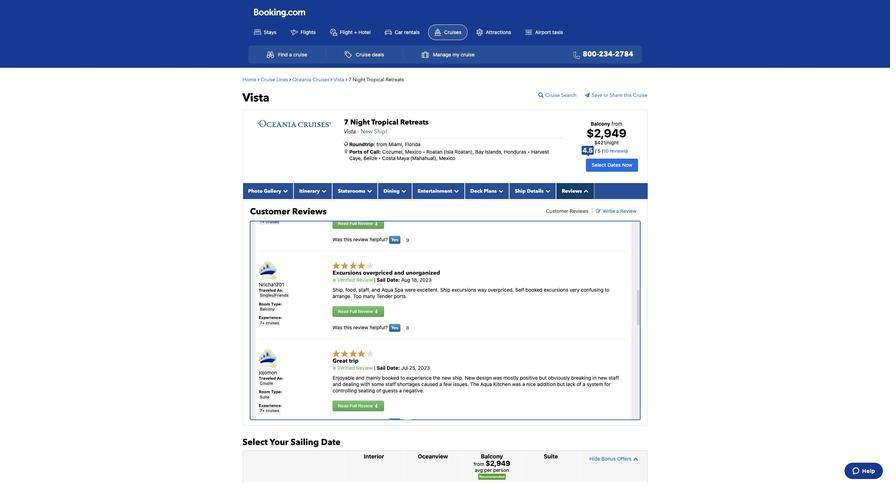 Task type: locate. For each thing, give the bounding box(es) containing it.
night inside "7 night tropical retreats vista - new ship!"
[[350, 117, 370, 127]]

0 horizontal spatial chevron down image
[[320, 189, 327, 194]]

flights
[[301, 29, 316, 35]]

cruise inside "link"
[[293, 52, 307, 58]]

0 vertical spatial from
[[612, 121, 623, 127]]

chevron up image up customer reviews link
[[582, 189, 589, 194]]

traveled up couple
[[259, 376, 276, 381]]

2 read from the top
[[338, 309, 349, 314]]

and inside the ship, food, staff, and aqua spa were excellent. ship excursions way overpriced. self booked excursions very confusing to arrange. too many tender ports.
[[372, 287, 380, 293]]

booking.com home image
[[254, 8, 305, 18]]

photo
[[248, 188, 263, 195]]

chevron down image inside "ship details" dropdown button
[[544, 189, 551, 194]]

0 vertical spatial select
[[592, 162, 606, 168]]

3 full from the top
[[350, 404, 357, 409]]

lack
[[566, 382, 576, 388]]

2 small verified icon image from the top
[[333, 367, 336, 371]]

1 date: from the top
[[387, 277, 400, 283]]

car rentals link
[[379, 25, 426, 40]]

2 traveled from the top
[[259, 376, 276, 381]]

| up many at the bottom
[[374, 277, 375, 283]]

great trip
[[333, 357, 359, 365]]

0 vertical spatial $2,949
[[587, 126, 627, 140]]

1 vertical spatial /
[[595, 148, 597, 154]]

vista link
[[334, 76, 346, 83]]

1 horizontal spatial but
[[557, 382, 565, 388]]

itinerary
[[299, 188, 320, 195]]

2 full from the top
[[350, 309, 357, 314]]

mostly
[[504, 375, 519, 381]]

1 cruise from the left
[[293, 52, 307, 58]]

map marker image
[[345, 149, 348, 154]]

/ inside balcony from $2,949 $421 / night
[[606, 140, 607, 146]]

chevron down image for photo gallery
[[281, 189, 288, 194]]

2 sail from the top
[[377, 365, 386, 371]]

0 vertical spatial experience:
[[259, 316, 282, 320]]

entertainment
[[418, 188, 452, 195]]

7
[[349, 76, 352, 83], [344, 117, 349, 127]]

small verified icon image for great trip
[[333, 367, 336, 371]]

nricha1201
[[259, 282, 284, 288]]

cruise lines
[[261, 76, 288, 83]]

aug
[[401, 277, 410, 283]]

0 vertical spatial was this review helpful? yes
[[333, 237, 399, 243]]

1 yes button from the top
[[389, 236, 401, 244]]

7 night tropical retreats
[[349, 76, 404, 83]]

0 horizontal spatial but
[[539, 375, 547, 381]]

1 horizontal spatial ship
[[515, 188, 526, 195]]

retreats inside "7 night tropical retreats vista - new ship!"
[[400, 117, 429, 127]]

roatan
[[427, 149, 443, 155]]

7+ down the room type: balcony
[[260, 321, 265, 325]]

dealing
[[343, 382, 359, 388]]

addition
[[537, 382, 556, 388]]

1 vertical spatial type:
[[271, 390, 282, 395]]

1 horizontal spatial angle right image
[[331, 77, 333, 82]]

1 vertical spatial traveled
[[259, 376, 276, 381]]

reviews up customer reviews link
[[562, 188, 582, 195]]

-
[[358, 128, 359, 136]]

small verified icon image up ship,
[[333, 279, 336, 283]]

1 vertical spatial read
[[338, 309, 349, 314]]

0 horizontal spatial customer
[[250, 206, 290, 218]]

chevron down image
[[281, 189, 288, 194], [400, 189, 407, 194], [452, 189, 459, 194], [497, 189, 504, 194], [544, 189, 551, 194]]

room
[[259, 302, 270, 307], [259, 390, 270, 395]]

1 vertical spatial chevron up image
[[632, 457, 639, 462]]

chevron down image inside deck plans dropdown button
[[497, 189, 504, 194]]

0 vertical spatial was
[[333, 237, 343, 243]]

angle right image right lines
[[290, 77, 291, 82]]

1 vertical spatial 2023
[[418, 365, 430, 371]]

excursions
[[452, 287, 476, 293], [544, 287, 569, 293]]

2 vertical spatial cruises
[[266, 409, 279, 414]]

jojomon traveled as: couple
[[259, 370, 283, 386]]

cruise right my
[[461, 52, 475, 58]]

3 cruises from the top
[[266, 409, 279, 414]]

date
[[321, 437, 341, 449]]

helpful? for 8
[[370, 325, 388, 331]]

mexico down '(isla' at the top of page
[[439, 155, 456, 161]]

cruises
[[266, 220, 279, 224], [266, 321, 279, 325], [266, 409, 279, 414]]

tropical down deals
[[367, 76, 385, 83]]

booked right self
[[526, 287, 543, 293]]

cruise inside travel menu navigation
[[356, 52, 371, 58]]

2 experience: from the top
[[259, 404, 282, 408]]

self
[[515, 287, 524, 293]]

1 vertical spatial date:
[[387, 365, 400, 371]]

1 horizontal spatial balcony
[[481, 454, 503, 460]]

0 vertical spatial staff
[[609, 375, 619, 381]]

$2,949 up 4.5 / 5 ( 10 reviews )
[[587, 126, 627, 140]]

1 horizontal spatial cruises
[[444, 29, 462, 35]]

0 vertical spatial new
[[361, 128, 373, 136]]

0 horizontal spatial balcony
[[260, 307, 275, 312]]

full for great
[[350, 404, 357, 409]]

mexico
[[405, 149, 422, 155], [439, 155, 456, 161]]

home link
[[243, 76, 256, 83]]

0 vertical spatial /
[[606, 140, 607, 146]]

0 vertical spatial helpful?
[[370, 237, 388, 243]]

maya
[[397, 155, 409, 161]]

review for 9
[[354, 237, 368, 243]]

ship left details
[[515, 188, 526, 195]]

select down the 5
[[592, 162, 606, 168]]

1 experience: from the top
[[259, 316, 282, 320]]

experience: down the room type: balcony
[[259, 316, 282, 320]]

yes button left 8 on the bottom left of the page
[[389, 324, 401, 332]]

read full review down staterooms dropdown button
[[338, 221, 374, 226]]

0 vertical spatial retreats
[[386, 76, 404, 83]]

1 as: from the top
[[277, 288, 283, 293]]

helpful? for 9
[[370, 237, 388, 243]]

chevron down image for deck plans
[[497, 189, 504, 194]]

2 read full review button from the top
[[333, 307, 384, 317]]

2 yes from the top
[[391, 325, 399, 331]]

customer down reviews dropdown button
[[546, 208, 569, 214]]

angle right image left vista link
[[331, 77, 333, 82]]

1 vertical spatial read full review button
[[333, 307, 384, 317]]

cruise
[[293, 52, 307, 58], [461, 52, 475, 58]]

as: down jojomon
[[277, 376, 283, 381]]

7 inside "7 night tropical retreats vista - new ship!"
[[344, 117, 349, 127]]

a right write
[[617, 208, 619, 214]]

bay
[[476, 149, 484, 155]]

cruise deals link
[[337, 48, 392, 62]]

room inside the room type: balcony
[[259, 302, 270, 307]]

hotel
[[359, 29, 371, 35]]

0 vertical spatial verified review
[[336, 277, 373, 283]]

| up mainly
[[374, 365, 375, 371]]

cruise right find on the left top of the page
[[293, 52, 307, 58]]

2 vertical spatial was
[[333, 419, 343, 425]]

ship details button
[[509, 183, 556, 199]]

2 was from the top
[[333, 325, 343, 331]]

read full review button down 'too'
[[333, 307, 384, 317]]

1 vertical spatial room
[[259, 390, 270, 395]]

1 horizontal spatial cruise
[[461, 52, 475, 58]]

2 cruises from the top
[[266, 321, 279, 325]]

1 vertical spatial yes
[[391, 325, 399, 331]]

full down staterooms dropdown button
[[350, 221, 357, 226]]

1 vertical spatial 7
[[344, 117, 349, 127]]

1 experience: 7+ cruises from the top
[[259, 316, 282, 325]]

cruise inside dropdown button
[[461, 52, 475, 58]]

2784
[[615, 49, 634, 59]]

0 vertical spatial verified
[[338, 277, 355, 283]]

aqua up tender
[[382, 287, 393, 293]]

0 vertical spatial review
[[354, 237, 368, 243]]

2 helpful? from the top
[[370, 325, 388, 331]]

belize
[[364, 155, 377, 161]]

new
[[442, 375, 451, 381], [598, 375, 608, 381]]

cruise for find a cruise
[[293, 52, 307, 58]]

chevron down image inside dining dropdown button
[[400, 189, 407, 194]]

1 vertical spatial night
[[350, 117, 370, 127]]

verified review link up the enjoyable
[[333, 365, 373, 371]]

0 vertical spatial to
[[605, 287, 610, 293]]

stays link
[[248, 25, 282, 40]]

4.5
[[583, 147, 593, 154]]

verified up food,
[[338, 277, 355, 283]]

cruises left vista link
[[313, 76, 330, 83]]

2 angle right image from the left
[[331, 77, 333, 82]]

person
[[493, 468, 509, 474]]

1 horizontal spatial select
[[592, 162, 606, 168]]

new right in
[[598, 375, 608, 381]]

tropical for 7 night tropical retreats vista - new ship!
[[372, 117, 399, 127]]

2 verified review link from the top
[[333, 365, 373, 371]]

1 was this review helpful? yes from the top
[[333, 237, 399, 243]]

0 horizontal spatial chevron up image
[[582, 189, 589, 194]]

costa
[[382, 155, 396, 161]]

7+ for excursions
[[260, 321, 265, 325]]

traveled down nricha1201
[[259, 288, 276, 293]]

2 7+ from the top
[[260, 321, 265, 325]]

1 horizontal spatial from
[[474, 462, 484, 468]]

experience: down room type: suite
[[259, 404, 282, 408]]

verified review link for excursions
[[333, 277, 373, 283]]

chevron down image left entertainment
[[400, 189, 407, 194]]

staff up guests
[[385, 382, 396, 388]]

from inside balcony from $2,949 $421 / night
[[612, 121, 623, 127]]

was down arrange.
[[333, 325, 343, 331]]

2 | from the top
[[374, 365, 375, 371]]

2 vertical spatial review
[[354, 419, 368, 425]]

chevron down image left dining
[[365, 189, 372, 194]]

/ left the 5
[[595, 148, 597, 154]]

1 vertical spatial from
[[377, 141, 387, 147]]

chevron down image inside staterooms dropdown button
[[365, 189, 372, 194]]

7 up globe 'image'
[[344, 117, 349, 127]]

balcony up per
[[481, 454, 503, 460]]

and up spa
[[394, 269, 405, 277]]

yes left 8 on the bottom left of the page
[[391, 325, 399, 331]]

1 small verified icon image from the top
[[333, 279, 336, 283]]

chevron down image inside entertainment dropdown button
[[452, 189, 459, 194]]

costa maya (mahahual), mexico
[[381, 155, 456, 161]]

1 horizontal spatial chevron down image
[[365, 189, 372, 194]]

1 vertical spatial verified review
[[336, 365, 373, 371]]

date: up spa
[[387, 277, 400, 283]]

cruises up manage my cruise
[[444, 29, 462, 35]]

0 horizontal spatial cruise
[[293, 52, 307, 58]]

tropical inside "7 night tropical retreats vista - new ship!"
[[372, 117, 399, 127]]

was this review helpful? yes for 8
[[333, 325, 399, 331]]

1 horizontal spatial mexico
[[439, 155, 456, 161]]

2023 right 25,
[[418, 365, 430, 371]]

night
[[353, 76, 365, 83], [350, 117, 370, 127]]

night right vista link
[[353, 76, 365, 83]]

booked inside the ship, food, staff, and aqua spa were excellent. ship excursions way overpriced. self booked excursions very confusing to arrange. too many tender ports.
[[526, 287, 543, 293]]

1 sail from the top
[[377, 277, 386, 283]]

but
[[539, 375, 547, 381], [557, 382, 565, 388]]

roundtrip: from miami, florida
[[349, 141, 421, 147]]

1 verified review from the top
[[336, 277, 373, 283]]

2 room from the top
[[259, 390, 270, 395]]

0 vertical spatial night
[[353, 76, 365, 83]]

0 vertical spatial was
[[493, 375, 502, 381]]

1 traveled from the top
[[259, 288, 276, 293]]

1 vertical spatial but
[[557, 382, 565, 388]]

was this review helpful? yes
[[333, 237, 399, 243], [333, 325, 399, 331]]

1 vertical spatial experience:
[[259, 404, 282, 408]]

sail up mainly
[[377, 365, 386, 371]]

chevron down image left reviews dropdown button
[[544, 189, 551, 194]]

2 cruise from the left
[[461, 52, 475, 58]]

0 vertical spatial ship
[[515, 188, 526, 195]]

2 verified review from the top
[[336, 365, 373, 371]]

new right the -
[[361, 128, 373, 136]]

angle right image
[[290, 77, 291, 82], [331, 77, 333, 82], [346, 77, 347, 82]]

travel menu navigation
[[248, 45, 642, 63]]

traveled inside nricha1201 traveled as: singles/friends
[[259, 288, 276, 293]]

traveled inside jojomon traveled as: couple
[[259, 376, 276, 381]]

new
[[361, 128, 373, 136], [465, 375, 475, 381]]

3 read from the top
[[338, 404, 349, 409]]

booked up guests
[[382, 375, 399, 381]]

oceania
[[293, 76, 312, 83]]

type: inside room type: suite
[[271, 390, 282, 395]]

of down breaking
[[577, 382, 582, 388]]

cruises down gallery
[[266, 220, 279, 224]]

cruise
[[356, 52, 371, 58], [261, 76, 275, 83], [546, 92, 560, 99], [633, 92, 648, 99]]

1 room from the top
[[259, 302, 270, 307]]

ports
[[349, 149, 363, 155]]

0 horizontal spatial new
[[361, 128, 373, 136]]

0 horizontal spatial ship
[[440, 287, 451, 293]]

0 vertical spatial mexico
[[405, 149, 422, 155]]

yes
[[391, 237, 399, 243], [391, 325, 399, 331]]

new up few
[[442, 375, 451, 381]]

1 read from the top
[[338, 221, 349, 226]]

1 review from the top
[[354, 237, 368, 243]]

1 chevron down image from the left
[[320, 189, 327, 194]]

review for 8
[[354, 325, 368, 331]]

room down couple
[[259, 390, 270, 395]]

0 horizontal spatial excursions
[[452, 287, 476, 293]]

1 horizontal spatial of
[[377, 388, 381, 394]]

1 horizontal spatial customer
[[546, 208, 569, 214]]

2 chevron down image from the left
[[400, 189, 407, 194]]

paper plane image
[[585, 93, 592, 98]]

experience: for great trip
[[259, 404, 282, 408]]

to right confusing
[[605, 287, 610, 293]]

1 vertical spatial ship
[[440, 287, 451, 293]]

type: for great trip
[[271, 390, 282, 395]]

cruises for great trip
[[266, 409, 279, 414]]

to up shortages
[[401, 375, 405, 381]]

cruise left 'search'
[[546, 92, 560, 99]]

was up date
[[333, 419, 343, 425]]

0 horizontal spatial customer reviews
[[250, 206, 327, 218]]

chevron up image inside reviews dropdown button
[[582, 189, 589, 194]]

1 horizontal spatial was
[[512, 382, 521, 388]]

nice
[[527, 382, 536, 388]]

2 verified from the top
[[338, 365, 355, 371]]

1 vertical spatial was
[[333, 325, 343, 331]]

experience: for excursions overpriced and unorganized
[[259, 316, 282, 320]]

0 vertical spatial as:
[[277, 288, 283, 293]]

$2,949 inside balcony from $2,949 avg per person
[[486, 460, 511, 468]]

1 horizontal spatial chevron up image
[[632, 457, 639, 462]]

1 horizontal spatial excursions
[[544, 287, 569, 293]]

0 horizontal spatial select
[[243, 437, 268, 449]]

3 chevron down image from the left
[[452, 189, 459, 194]]

customer up 7+ cruises
[[250, 206, 290, 218]]

0 horizontal spatial booked
[[382, 375, 399, 381]]

read full review button for overpriced
[[333, 307, 384, 317]]

2023 for excursions overpriced and unorganized
[[420, 277, 432, 283]]

)
[[626, 148, 628, 154]]

1 was from the top
[[333, 237, 343, 243]]

0 vertical spatial 7
[[349, 76, 352, 83]]

small verified icon image
[[333, 279, 336, 283], [333, 367, 336, 371]]

ship
[[515, 188, 526, 195], [440, 287, 451, 293]]

1 | from the top
[[374, 277, 375, 283]]

4 chevron down image from the left
[[497, 189, 504, 194]]

caused
[[422, 382, 438, 388]]

1 vertical spatial new
[[465, 375, 475, 381]]

2 experience: 7+ cruises from the top
[[259, 404, 282, 414]]

1 vertical spatial small verified icon image
[[333, 367, 336, 371]]

5 chevron down image from the left
[[544, 189, 551, 194]]

room inside room type: suite
[[259, 390, 270, 395]]

dining
[[384, 188, 400, 195]]

chevron up image
[[582, 189, 589, 194], [632, 457, 639, 462]]

chevron down image for ship details
[[544, 189, 551, 194]]

• left harvest
[[528, 149, 530, 155]]

0 vertical spatial tropical
[[367, 76, 385, 83]]

home
[[243, 76, 256, 83]]

1 vertical spatial review
[[354, 325, 368, 331]]

sail for trip
[[377, 365, 386, 371]]

7+
[[260, 220, 265, 224], [260, 321, 265, 325], [260, 409, 265, 414]]

2 chevron down image from the left
[[365, 189, 372, 194]]

select left the your
[[243, 437, 268, 449]]

type: inside the room type: balcony
[[271, 302, 282, 307]]

25,
[[409, 365, 417, 371]]

1 yes from the top
[[391, 237, 399, 243]]

cozumel, mexico • roatan (isla roatan), bay islands, honduras •
[[382, 149, 530, 155]]

2 horizontal spatial of
[[577, 382, 582, 388]]

$2,949 for from
[[486, 460, 511, 468]]

2 vertical spatial from
[[474, 462, 484, 468]]

|
[[374, 277, 375, 283], [374, 365, 375, 371]]

1 type: from the top
[[271, 302, 282, 307]]

vista down angle right image at top
[[243, 90, 270, 106]]

3 read full review button from the top
[[333, 401, 384, 412]]

2 vertical spatial of
[[377, 388, 381, 394]]

chevron down image
[[320, 189, 327, 194], [365, 189, 372, 194]]

0 vertical spatial chevron up image
[[582, 189, 589, 194]]

but down the obviously
[[557, 382, 565, 388]]

was for 8
[[333, 325, 343, 331]]

verified for great
[[338, 365, 355, 371]]

from inside balcony from $2,949 avg per person
[[474, 462, 484, 468]]

2 vertical spatial read full review button
[[333, 401, 384, 412]]

2023
[[420, 277, 432, 283], [418, 365, 430, 371]]

2 was this review helpful? yes from the top
[[333, 325, 399, 331]]

as: inside jojomon traveled as: couple
[[277, 376, 283, 381]]

read down "controlling"
[[338, 404, 349, 409]]

cruises inside 'link'
[[444, 29, 462, 35]]

room for great trip
[[259, 390, 270, 395]]

0 vertical spatial date:
[[387, 277, 400, 283]]

customer reviews
[[250, 206, 327, 218], [546, 208, 589, 214]]

helpful? left 9
[[370, 237, 388, 243]]

cruises down the room type: balcony
[[266, 321, 279, 325]]

oceania cruises
[[293, 76, 330, 83]]

system
[[587, 382, 603, 388]]

staff up for
[[609, 375, 619, 381]]

0 vertical spatial suite
[[260, 395, 270, 400]]

full
[[350, 221, 357, 226], [350, 309, 357, 314], [350, 404, 357, 409]]

1 horizontal spatial new
[[465, 375, 475, 381]]

balcony
[[591, 121, 611, 127]]

3 was from the top
[[333, 419, 343, 425]]

read full review up was this review helpful? at the bottom left of page
[[338, 404, 374, 409]]

1 angle right image from the left
[[290, 77, 291, 82]]

ship inside the ship, food, staff, and aqua spa were excellent. ship excursions way overpriced. self booked excursions very confusing to arrange. too many tender ports.
[[440, 287, 451, 293]]

to inside enjoyable and mainly booked to experience the new ship. new design was mostly positive but obviously breaking in new staff and dealing with some staff shortages caused a few issues. the aqua kitchen was a nice addition but lack of a system for controlling seating of guests a negative.
[[401, 375, 405, 381]]

angle right image left 7 night tropical retreats
[[346, 77, 347, 82]]

write a review
[[603, 208, 637, 214]]

• down call:
[[379, 155, 381, 161]]

as: for great trip
[[277, 376, 283, 381]]

from right balcony
[[612, 121, 623, 127]]

yes button for 9
[[389, 236, 401, 244]]

2023 up excellent. at the left bottom
[[420, 277, 432, 283]]

chevron down image inside itinerary dropdown button
[[320, 189, 327, 194]]

sail up tender
[[377, 277, 386, 283]]

in
[[593, 375, 597, 381]]

1 vertical spatial was
[[512, 382, 521, 388]]

0 vertical spatial read full review
[[338, 221, 374, 226]]

2 read full review from the top
[[338, 309, 374, 314]]

review right write
[[621, 208, 637, 214]]

night for 7 night tropical retreats vista - new ship!
[[350, 117, 370, 127]]

1 vertical spatial cruises
[[313, 76, 330, 83]]

date:
[[387, 277, 400, 283], [387, 365, 400, 371]]

0 horizontal spatial cruises
[[313, 76, 330, 83]]

type: down singles/friends
[[271, 302, 282, 307]]

/ up 4.5 / 5 ( 10 reviews )
[[606, 140, 607, 146]]

0 vertical spatial |
[[374, 277, 375, 283]]

few
[[444, 382, 452, 388]]

1 verified review link from the top
[[333, 277, 373, 283]]

verified review up food,
[[336, 277, 373, 283]]

small verified icon image for excursions overpriced and unorganized
[[333, 279, 336, 283]]

2 as: from the top
[[277, 376, 283, 381]]

1 verified from the top
[[338, 277, 355, 283]]

2 type: from the top
[[271, 390, 282, 395]]

excursions
[[333, 269, 362, 277]]

ship, food, staff, and aqua spa were excellent. ship excursions way overpriced. self booked excursions very confusing to arrange. too many tender ports.
[[333, 287, 610, 300]]

chevron up image for reviews
[[582, 189, 589, 194]]

read full review button up was this review helpful? at the bottom left of page
[[333, 401, 384, 412]]

3 7+ from the top
[[260, 409, 265, 414]]

7+ cruises
[[260, 220, 279, 224]]

chevron down image left "itinerary"
[[281, 189, 288, 194]]

room down singles/friends
[[259, 302, 270, 307]]

1 vertical spatial booked
[[382, 375, 399, 381]]

3 read full review from the top
[[338, 404, 374, 409]]

vista main content
[[239, 71, 651, 485]]

chevron down image for itinerary
[[320, 189, 327, 194]]

this down "controlling"
[[344, 419, 352, 425]]

read down staterooms
[[338, 221, 349, 226]]

2 date: from the top
[[387, 365, 400, 371]]

verified up the enjoyable
[[338, 365, 355, 371]]

mexico down florida
[[405, 149, 422, 155]]

of down some
[[377, 388, 381, 394]]

7 right vista link
[[349, 76, 352, 83]]

0 vertical spatial booked
[[526, 287, 543, 293]]

1 vertical spatial staff
[[385, 382, 396, 388]]

as: inside nricha1201 traveled as: singles/friends
[[277, 288, 283, 293]]

islands,
[[485, 149, 503, 155]]

/ inside 4.5 / 5 ( 10 reviews )
[[595, 148, 597, 154]]

jojomon image
[[259, 350, 277, 368]]

1 horizontal spatial /
[[606, 140, 607, 146]]

1 helpful? from the top
[[370, 237, 388, 243]]

2 review from the top
[[354, 325, 368, 331]]

2 yes button from the top
[[389, 324, 401, 332]]

1 chevron down image from the left
[[281, 189, 288, 194]]

select          dates now
[[592, 162, 633, 168]]

a
[[289, 52, 292, 58], [617, 208, 619, 214], [440, 382, 442, 388], [523, 382, 525, 388], [583, 382, 586, 388], [399, 388, 402, 394]]

type: for excursions overpriced and unorganized
[[271, 302, 282, 307]]

0 vertical spatial aqua
[[382, 287, 393, 293]]

$2,949 up recommended image
[[486, 460, 511, 468]]

chevron up image inside hide bonus offers link
[[632, 457, 639, 462]]

staff,
[[359, 287, 370, 293]]

deals
[[372, 52, 384, 58]]

very
[[570, 287, 580, 293]]

cruises down room type: suite
[[266, 409, 279, 414]]

chevron down image inside photo gallery dropdown button
[[281, 189, 288, 194]]

0 vertical spatial yes button
[[389, 236, 401, 244]]

date: left the jul
[[387, 365, 400, 371]]

a down breaking
[[583, 382, 586, 388]]

1 vertical spatial yes button
[[389, 324, 401, 332]]

plans
[[484, 188, 497, 195]]

helpful? down guests
[[370, 419, 388, 425]]

hide bonus offers link
[[583, 453, 646, 466]]

as:
[[277, 288, 283, 293], [277, 376, 283, 381]]

from for from
[[474, 462, 484, 468]]

vista left the -
[[344, 128, 356, 136]]

customer reviews down reviews dropdown button
[[546, 208, 589, 214]]

0 vertical spatial 7+
[[260, 220, 265, 224]]

singles/friends
[[260, 293, 289, 298]]

1 horizontal spatial suite
[[544, 454, 558, 460]]

too
[[353, 294, 362, 300]]

from up call:
[[377, 141, 387, 147]]

read full review button for trip
[[333, 401, 384, 412]]

nricha1201 image
[[259, 262, 277, 280]]

1 vertical spatial as:
[[277, 376, 283, 381]]

traveled for excursions overpriced and unorganized
[[259, 288, 276, 293]]



Task type: vqa. For each thing, say whether or not it's contained in the screenshot.
1st Read Full Review from the bottom
yes



Task type: describe. For each thing, give the bounding box(es) containing it.
share
[[610, 92, 623, 99]]

with
[[361, 382, 370, 388]]

0 vertical spatial vista
[[334, 76, 344, 83]]

5
[[598, 148, 601, 154]]

angle right image for cruises
[[331, 77, 333, 82]]

1 cruises from the top
[[266, 220, 279, 224]]

a inside "link"
[[289, 52, 292, 58]]

arrange.
[[333, 294, 352, 300]]

800-
[[583, 49, 599, 59]]

oceanview
[[418, 454, 448, 460]]

oceania cruises link
[[293, 76, 330, 83]]

1 vertical spatial suite
[[544, 454, 558, 460]]

jojomon
[[259, 370, 277, 376]]

1 new from the left
[[442, 375, 451, 381]]

retreats for 7 night tropical retreats vista - new ship!
[[400, 117, 429, 127]]

7 for 7 night tropical retreats
[[349, 76, 352, 83]]

globe image
[[344, 142, 348, 147]]

verified review for overpriced
[[336, 277, 373, 283]]

attractions
[[486, 29, 511, 35]]

cruise lines link
[[261, 76, 288, 83]]

excellent.
[[417, 287, 439, 293]]

oceania cruises image
[[255, 120, 332, 128]]

verified review link for great
[[333, 365, 373, 371]]

way
[[478, 287, 487, 293]]

ship.
[[453, 375, 464, 381]]

from for $2,949
[[612, 121, 623, 127]]

flight + hotel
[[340, 29, 371, 35]]

staterooms button
[[332, 183, 378, 199]]

7 for 7 night tropical retreats vista - new ship!
[[344, 117, 349, 127]]

reviews inside dropdown button
[[562, 188, 582, 195]]

experience
[[407, 375, 432, 381]]

ports.
[[394, 294, 407, 300]]

ship!
[[374, 128, 388, 136]]

airport
[[535, 29, 551, 35]]

3 review from the top
[[354, 419, 368, 425]]

cruise for cruise lines
[[261, 76, 275, 83]]

select for select          dates now
[[592, 162, 606, 168]]

great
[[333, 357, 348, 365]]

chevron down image for dining
[[400, 189, 407, 194]]

cruises for excursions overpriced and unorganized
[[266, 321, 279, 325]]

this down arrange.
[[344, 325, 352, 331]]

recommended image
[[478, 475, 506, 481]]

1 horizontal spatial customer reviews
[[546, 208, 589, 214]]

1 vertical spatial mexico
[[439, 155, 456, 161]]

| sail date: aug 18, 2023
[[373, 277, 432, 283]]

cruise search link
[[539, 92, 584, 99]]

dining button
[[378, 183, 412, 199]]

2023 for great trip
[[418, 365, 430, 371]]

tender
[[377, 294, 393, 300]]

room type: suite
[[259, 390, 282, 400]]

review up staff,
[[357, 277, 373, 283]]

search
[[561, 92, 577, 99]]

0 horizontal spatial of
[[364, 149, 369, 155]]

unorganized
[[406, 269, 440, 277]]

aqua inside the ship, food, staff, and aqua spa were excellent. ship excursions way overpriced. self booked excursions very confusing to arrange. too many tender ports.
[[382, 287, 393, 293]]

the
[[470, 382, 479, 388]]

new inside "7 night tropical retreats vista - new ship!"
[[361, 128, 373, 136]]

to inside the ship, food, staff, and aqua spa were excellent. ship excursions way overpriced. self booked excursions very confusing to arrange. too many tender ports.
[[605, 287, 610, 293]]

review down staterooms dropdown button
[[358, 221, 373, 226]]

cruise for cruise deals
[[356, 52, 371, 58]]

search image
[[539, 92, 546, 98]]

traveled for great trip
[[259, 376, 276, 381]]

confusing
[[581, 287, 604, 293]]

verified for excursions
[[338, 277, 355, 283]]

read for excursions
[[338, 309, 349, 314]]

8
[[406, 325, 409, 331]]

edit image
[[596, 209, 601, 214]]

this up excursions
[[344, 237, 352, 243]]

spa
[[395, 287, 404, 293]]

harvest
[[532, 149, 549, 155]]

couple
[[260, 381, 273, 386]]

shortages
[[397, 382, 420, 388]]

2 horizontal spatial •
[[528, 149, 530, 155]]

| sail date: jul 25, 2023
[[373, 365, 430, 371]]

1 read full review from the top
[[338, 221, 374, 226]]

| for overpriced
[[374, 277, 375, 283]]

3 angle right image from the left
[[346, 77, 347, 82]]

2 excursions from the left
[[544, 287, 569, 293]]

3 helpful? from the top
[[370, 419, 388, 425]]

cruise for manage my cruise
[[461, 52, 475, 58]]

$2,949 for $2,949
[[587, 126, 627, 140]]

avg
[[475, 468, 483, 474]]

staterooms
[[338, 188, 365, 195]]

retreats for 7 night tropical retreats
[[386, 76, 404, 83]]

new inside enjoyable and mainly booked to experience the new ship. new design was mostly positive but obviously breaking in new staff and dealing with some staff shortages caused a few issues. the aqua kitchen was a nice addition but lack of a system for controlling seating of guests a negative.
[[465, 375, 475, 381]]

1 vertical spatial vista
[[243, 90, 270, 106]]

balcony inside the room type: balcony
[[260, 307, 275, 312]]

1 7+ from the top
[[260, 220, 265, 224]]

experience: 7+ cruises for excursions
[[259, 316, 282, 325]]

a left few
[[440, 382, 442, 388]]

| for trip
[[374, 365, 375, 371]]

reviews down "itinerary"
[[292, 206, 327, 218]]

read full review for trip
[[338, 404, 374, 409]]

seating
[[358, 388, 375, 394]]

interior
[[364, 454, 384, 460]]

kitchen
[[494, 382, 511, 388]]

vista inside "7 night tropical retreats vista - new ship!"
[[344, 128, 356, 136]]

0 horizontal spatial •
[[379, 155, 381, 161]]

reviews left the edit icon
[[570, 208, 589, 214]]

was for 9
[[333, 237, 343, 243]]

as: for excursions overpriced and unorganized
[[277, 288, 283, 293]]

balcony from $2,949 avg per person
[[474, 454, 511, 474]]

write
[[603, 208, 615, 214]]

chevron down image for staterooms
[[365, 189, 372, 194]]

1 full from the top
[[350, 221, 357, 226]]

write a review link
[[596, 208, 637, 214]]

and down the enjoyable
[[333, 382, 341, 388]]

0 horizontal spatial mexico
[[405, 149, 422, 155]]

(
[[602, 148, 604, 154]]

7+ for great
[[260, 409, 265, 414]]

1 horizontal spatial •
[[423, 149, 425, 155]]

1 horizontal spatial staff
[[609, 375, 619, 381]]

hide bonus offers
[[590, 456, 632, 462]]

gallery
[[264, 188, 281, 195]]

(isla
[[444, 149, 454, 155]]

flight + hotel link
[[324, 25, 377, 40]]

yes for 9
[[391, 237, 399, 243]]

suite inside room type: suite
[[260, 395, 270, 400]]

caye,
[[349, 155, 362, 161]]

tmeemail
[[259, 181, 280, 187]]

read full review for overpriced
[[338, 309, 374, 314]]

read for great
[[338, 404, 349, 409]]

balcony from $2,949 $421 / night
[[587, 121, 627, 146]]

review up mainly
[[357, 365, 373, 371]]

review down many at the bottom
[[358, 309, 373, 314]]

find a cruise link
[[259, 48, 315, 62]]

ship inside "ship details" dropdown button
[[515, 188, 526, 195]]

lines
[[277, 76, 288, 83]]

florida
[[405, 141, 421, 147]]

1 excursions from the left
[[452, 287, 476, 293]]

angle right image for lines
[[290, 77, 291, 82]]

cruise right share
[[633, 92, 648, 99]]

was this review helpful?
[[333, 419, 389, 425]]

yes button for 8
[[389, 324, 401, 332]]

negative.
[[403, 388, 424, 394]]

tropical for 7 night tropical retreats
[[367, 76, 385, 83]]

my
[[453, 52, 460, 58]]

a right guests
[[399, 388, 402, 394]]

room type: balcony
[[259, 302, 282, 312]]

was this review helpful? yes for 9
[[333, 237, 399, 243]]

ship,
[[333, 287, 344, 293]]

select your sailing date
[[243, 437, 341, 449]]

date: for overpriced
[[387, 277, 400, 283]]

booked inside enjoyable and mainly booked to experience the new ship. new design was mostly positive but obviously breaking in new staff and dealing with some staff shortages caused a few issues. the aqua kitchen was a nice addition but lack of a system for controlling seating of guests a negative.
[[382, 375, 399, 381]]

balcony inside balcony from $2,949 avg per person
[[481, 454, 503, 460]]

roundtrip:
[[349, 141, 375, 147]]

experience: 7+ cruises for great
[[259, 404, 282, 414]]

1 read full review button from the top
[[333, 219, 384, 229]]

10
[[604, 148, 609, 154]]

roatan),
[[455, 149, 474, 155]]

cruises inside vista main content
[[313, 76, 330, 83]]

(mahahual),
[[411, 155, 438, 161]]

save or share this cruise
[[592, 92, 648, 99]]

positive
[[520, 375, 538, 381]]

jul
[[401, 365, 408, 371]]

cruise for cruise search
[[546, 92, 560, 99]]

flight
[[340, 29, 353, 35]]

a left 'nice'
[[523, 382, 525, 388]]

photo gallery
[[248, 188, 281, 195]]

sail for overpriced
[[377, 277, 386, 283]]

deck plans button
[[465, 183, 509, 199]]

night for 7 night tropical retreats
[[353, 76, 365, 83]]

select for select your sailing date
[[243, 437, 268, 449]]

chevron up image for hide bonus offers
[[632, 457, 639, 462]]

full for excursions
[[350, 309, 357, 314]]

this right share
[[624, 92, 632, 99]]

night
[[607, 140, 619, 146]]

flights link
[[285, 25, 322, 40]]

0 horizontal spatial was
[[493, 375, 502, 381]]

your
[[270, 437, 289, 449]]

room for excursions overpriced and unorganized
[[259, 302, 270, 307]]

per
[[484, 468, 492, 474]]

nricha1201 traveled as: singles/friends
[[259, 282, 289, 298]]

airport taxis
[[535, 29, 563, 35]]

yes for 8
[[391, 325, 399, 331]]

angle right image
[[258, 77, 259, 82]]

verified review for trip
[[336, 365, 373, 371]]

save or share this cruise link
[[585, 92, 648, 99]]

enjoyable and mainly booked to experience the new ship. new design was mostly positive but obviously breaking in new staff and dealing with some staff shortages caused a few issues. the aqua kitchen was a nice addition but lack of a system for controlling seating of guests a negative.
[[333, 375, 619, 394]]

2 new from the left
[[598, 375, 608, 381]]

date: for trip
[[387, 365, 400, 371]]

design
[[477, 375, 492, 381]]

chevron down image for entertainment
[[452, 189, 459, 194]]

cruise search
[[546, 92, 577, 99]]

attractions link
[[470, 25, 517, 40]]

review down seating
[[358, 404, 373, 409]]

and up with
[[356, 375, 365, 381]]

find
[[278, 52, 288, 58]]

aqua inside enjoyable and mainly booked to experience the new ship. new design was mostly positive but obviously breaking in new staff and dealing with some staff shortages caused a few issues. the aqua kitchen was a nice addition but lack of a system for controlling seating of guests a negative.
[[481, 382, 492, 388]]



